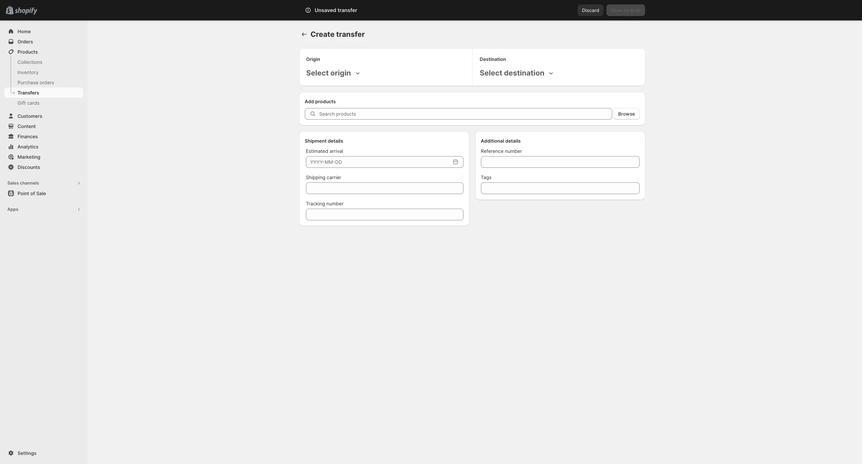 Task type: locate. For each thing, give the bounding box(es) containing it.
1 horizontal spatial details
[[506, 138, 521, 144]]

select down the destination
[[480, 69, 503, 77]]

1 horizontal spatial number
[[505, 148, 522, 154]]

discard
[[582, 7, 600, 13]]

as
[[624, 7, 629, 13]]

select
[[306, 69, 329, 77], [480, 69, 503, 77]]

save as draft
[[611, 7, 641, 13]]

unsaved
[[315, 7, 336, 13]]

inventory
[[18, 69, 39, 75]]

select down origin
[[306, 69, 329, 77]]

purchase orders link
[[4, 77, 83, 88]]

0 horizontal spatial select
[[306, 69, 329, 77]]

tracking number
[[306, 201, 344, 206]]

settings
[[18, 450, 36, 456]]

transfers
[[18, 90, 39, 96]]

details up "reference number"
[[506, 138, 521, 144]]

shipment
[[305, 138, 327, 144]]

additional details
[[481, 138, 521, 144]]

settings link
[[4, 448, 83, 458]]

details up arrival
[[328, 138, 343, 144]]

2 select from the left
[[480, 69, 503, 77]]

discounts link
[[4, 162, 83, 172]]

0 horizontal spatial details
[[328, 138, 343, 144]]

point of sale link
[[4, 188, 83, 198]]

select destination button
[[478, 67, 556, 79]]

sales channels button
[[4, 178, 83, 188]]

1 details from the left
[[328, 138, 343, 144]]

0 vertical spatial transfer
[[338, 7, 357, 13]]

0 vertical spatial number
[[505, 148, 522, 154]]

reference
[[481, 148, 504, 154]]

reference number
[[481, 148, 522, 154]]

unsaved transfer
[[315, 7, 357, 13]]

channels
[[20, 180, 39, 186]]

Reference number text field
[[481, 156, 640, 168]]

1 select from the left
[[306, 69, 329, 77]]

point of sale
[[18, 190, 46, 196]]

sales
[[7, 180, 19, 186]]

number
[[505, 148, 522, 154], [327, 201, 344, 206]]

Tags text field
[[481, 182, 640, 194]]

number right tracking
[[327, 201, 344, 206]]

save as draft button
[[607, 4, 645, 16]]

1 vertical spatial transfer
[[336, 30, 365, 39]]

1 horizontal spatial select
[[480, 69, 503, 77]]

number down additional details
[[505, 148, 522, 154]]

add
[[305, 99, 314, 104]]

transfer right unsaved
[[338, 7, 357, 13]]

of
[[30, 190, 35, 196]]

transfer down search
[[336, 30, 365, 39]]

customers
[[18, 113, 42, 119]]

sale
[[36, 190, 46, 196]]

estimated
[[306, 148, 328, 154]]

apps button
[[4, 204, 83, 215]]

transfer
[[338, 7, 357, 13], [336, 30, 365, 39]]

select for select destination
[[480, 69, 503, 77]]

discounts
[[18, 164, 40, 170]]

details
[[328, 138, 343, 144], [506, 138, 521, 144]]

additional
[[481, 138, 504, 144]]

0 horizontal spatial number
[[327, 201, 344, 206]]

1 vertical spatial number
[[327, 201, 344, 206]]

Estimated arrival text field
[[306, 156, 450, 168]]

2 details from the left
[[506, 138, 521, 144]]

shopify image
[[15, 8, 37, 15]]

finances
[[18, 134, 38, 139]]

transfers link
[[4, 88, 83, 98]]

select origin
[[306, 69, 351, 77]]

details for shipment details
[[328, 138, 343, 144]]

marketing link
[[4, 152, 83, 162]]

arrival
[[330, 148, 343, 154]]

details for additional details
[[506, 138, 521, 144]]

finances link
[[4, 131, 83, 142]]



Task type: vqa. For each thing, say whether or not it's contained in the screenshot.
collections
yes



Task type: describe. For each thing, give the bounding box(es) containing it.
Search products text field
[[319, 108, 613, 120]]

collections
[[18, 59, 42, 65]]

orders
[[40, 80, 54, 85]]

carrier
[[327, 174, 341, 180]]

content link
[[4, 121, 83, 131]]

cards
[[27, 100, 40, 106]]

collections link
[[4, 57, 83, 67]]

discard link
[[578, 4, 604, 16]]

tracking
[[306, 201, 325, 206]]

origin
[[306, 56, 320, 62]]

destination
[[504, 69, 545, 77]]

draft
[[630, 7, 641, 13]]

Shipping carrier text field
[[306, 182, 464, 194]]

purchase
[[18, 80, 38, 85]]

number for tracking number
[[327, 201, 344, 206]]

customers link
[[4, 111, 83, 121]]

point
[[18, 190, 29, 196]]

destination
[[480, 56, 506, 62]]

save
[[611, 7, 622, 13]]

apps
[[7, 206, 18, 212]]

create transfer
[[311, 30, 365, 39]]

orders link
[[4, 36, 83, 47]]

shipping carrier
[[306, 174, 341, 180]]

gift cards link
[[4, 98, 83, 108]]

tags
[[481, 174, 492, 180]]

marketing
[[18, 154, 40, 160]]

products
[[18, 49, 38, 55]]

products link
[[4, 47, 83, 57]]

number for reference number
[[505, 148, 522, 154]]

select destination
[[480, 69, 545, 77]]

content
[[18, 123, 36, 129]]

point of sale button
[[0, 188, 88, 198]]

home
[[18, 28, 31, 34]]

analytics
[[18, 144, 38, 150]]

add products
[[305, 99, 336, 104]]

shipment details
[[305, 138, 343, 144]]

sales channels
[[7, 180, 39, 186]]

browse
[[619, 111, 635, 117]]

products
[[315, 99, 336, 104]]

Tracking number text field
[[306, 209, 464, 220]]

analytics link
[[4, 142, 83, 152]]

gift
[[18, 100, 26, 106]]

create
[[311, 30, 335, 39]]

browse button
[[614, 108, 640, 120]]

origin
[[331, 69, 351, 77]]

shipping
[[306, 174, 326, 180]]

select origin button
[[305, 67, 363, 79]]

gift cards
[[18, 100, 40, 106]]

select for select origin
[[306, 69, 329, 77]]

search button
[[323, 4, 534, 16]]

search
[[335, 7, 350, 13]]

estimated arrival
[[306, 148, 343, 154]]

transfer for create transfer
[[336, 30, 365, 39]]

orders
[[18, 39, 33, 45]]

home link
[[4, 26, 83, 36]]

inventory link
[[4, 67, 83, 77]]

purchase orders
[[18, 80, 54, 85]]

transfer for unsaved transfer
[[338, 7, 357, 13]]



